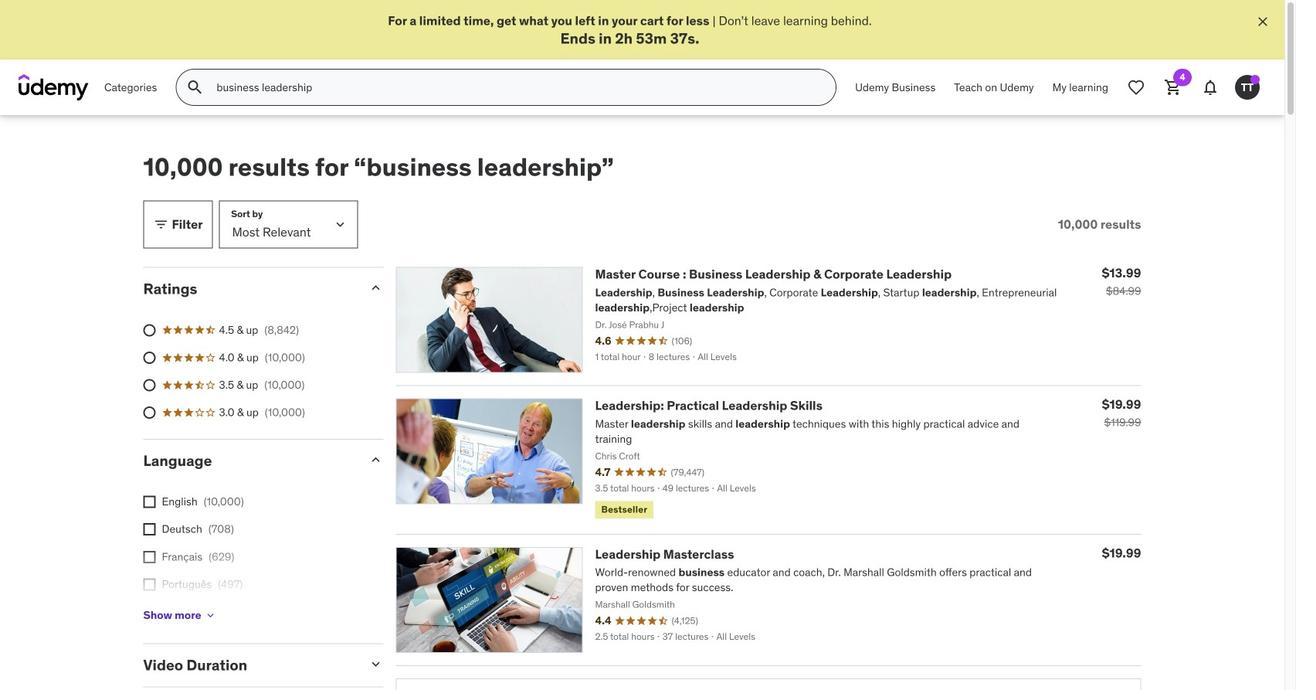 Task type: vqa. For each thing, say whether or not it's contained in the screenshot.
the top xsmall image
yes



Task type: locate. For each thing, give the bounding box(es) containing it.
0 vertical spatial small image
[[368, 280, 384, 296]]

2 xsmall image from the top
[[143, 578, 156, 591]]

1 xsmall image from the top
[[143, 523, 156, 536]]

0 vertical spatial xsmall image
[[143, 496, 156, 508]]

2 small image from the top
[[368, 452, 384, 467]]

1 vertical spatial xsmall image
[[143, 578, 156, 591]]

status
[[1058, 217, 1142, 232]]

0 vertical spatial xsmall image
[[143, 523, 156, 536]]

small image
[[153, 217, 169, 232]]

small image
[[368, 280, 384, 296], [368, 452, 384, 467], [368, 656, 384, 672]]

notifications image
[[1202, 78, 1220, 97]]

xsmall image
[[143, 496, 156, 508], [143, 551, 156, 563], [205, 609, 217, 622]]

1 vertical spatial small image
[[368, 452, 384, 467]]

2 vertical spatial small image
[[368, 656, 384, 672]]

xsmall image
[[143, 523, 156, 536], [143, 578, 156, 591]]

you have alerts image
[[1251, 75, 1260, 84]]



Task type: describe. For each thing, give the bounding box(es) containing it.
2 vertical spatial xsmall image
[[205, 609, 217, 622]]

3 small image from the top
[[368, 656, 384, 672]]

shopping cart with 4 items image
[[1164, 78, 1183, 97]]

1 small image from the top
[[368, 280, 384, 296]]

1 vertical spatial xsmall image
[[143, 551, 156, 563]]

close image
[[1256, 14, 1271, 29]]

submit search image
[[186, 78, 204, 97]]

wishlist image
[[1127, 78, 1146, 97]]

udemy image
[[19, 74, 89, 101]]

Search for anything text field
[[214, 74, 818, 101]]



